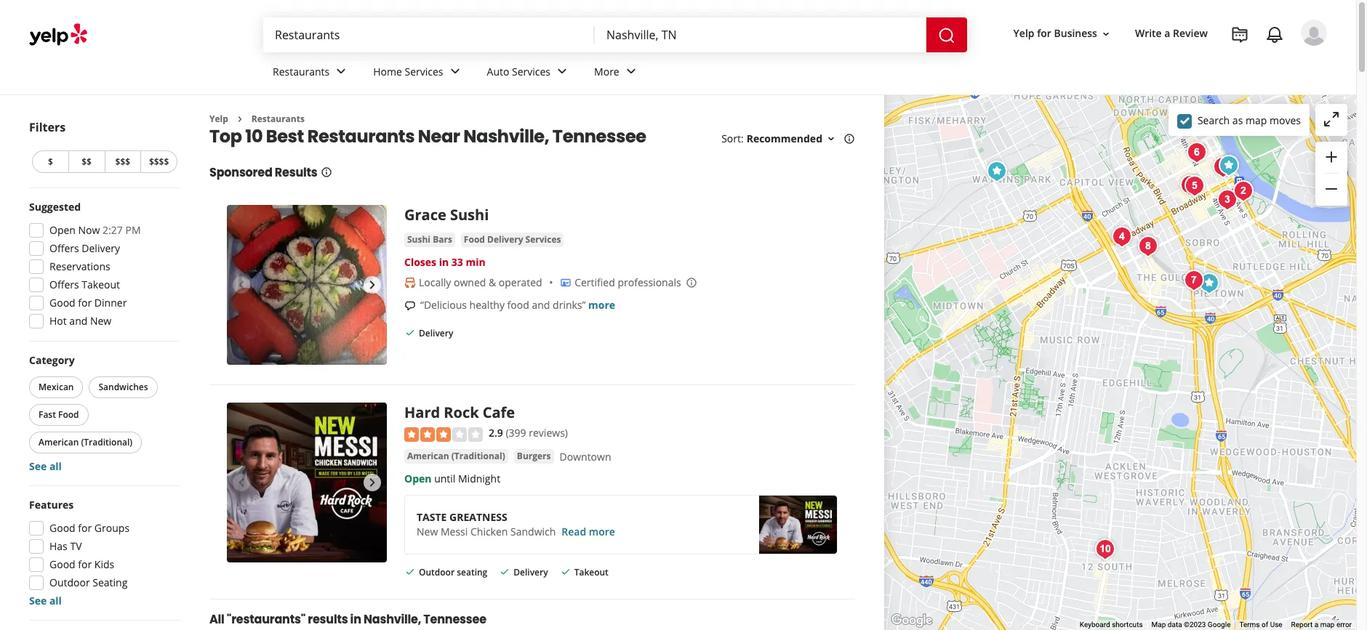 Task type: locate. For each thing, give the bounding box(es) containing it.
0 horizontal spatial sushi
[[407, 234, 431, 246]]

open down suggested
[[49, 223, 76, 237]]

0 horizontal spatial map
[[1246, 113, 1268, 127]]

reviews)
[[529, 427, 568, 441]]

see for category
[[29, 460, 47, 474]]

good down has tv
[[49, 558, 75, 572]]

16 checkmark v2 image
[[405, 327, 416, 339], [405, 567, 416, 578], [560, 567, 572, 578]]

restaurants
[[273, 64, 330, 78], [252, 113, 305, 125], [308, 125, 415, 149]]

business categories element
[[261, 52, 1328, 95]]

1 vertical spatial see all button
[[29, 594, 62, 608]]

tennessee down more link on the top left
[[553, 125, 647, 149]]

midnight
[[458, 472, 501, 486]]

food inside 'food delivery services' button
[[464, 234, 485, 246]]

1 horizontal spatial 24 chevron down v2 image
[[446, 63, 464, 80]]

error
[[1337, 621, 1353, 629]]

see all button for features
[[29, 594, 62, 608]]

hard rock cafe link
[[405, 403, 515, 423]]

2 slideshow element from the top
[[227, 403, 387, 563]]

recommended
[[747, 132, 823, 146]]

$ button
[[32, 151, 68, 173]]

1 horizontal spatial new
[[417, 525, 438, 539]]

previous image
[[233, 475, 250, 492]]

open
[[49, 223, 76, 237], [405, 472, 432, 486]]

0 vertical spatial tennessee
[[553, 125, 647, 149]]

2.9 star rating image
[[405, 428, 483, 442]]

home services link
[[362, 52, 476, 95]]

0 horizontal spatial tennessee
[[424, 612, 487, 629]]

0 horizontal spatial none field
[[275, 27, 584, 43]]

0 horizontal spatial yelp
[[210, 113, 228, 125]]

1 horizontal spatial open
[[405, 472, 432, 486]]

features
[[29, 498, 74, 512]]

0 vertical spatial map
[[1246, 113, 1268, 127]]

see all down outdoor seating
[[29, 594, 62, 608]]

terms
[[1240, 621, 1261, 629]]

services right home
[[405, 64, 444, 78]]

1 vertical spatial american
[[407, 450, 449, 463]]

american (traditional) button
[[29, 432, 142, 454], [405, 450, 508, 464]]

1 horizontal spatial and
[[532, 299, 550, 312]]

1 vertical spatial open
[[405, 472, 432, 486]]

1 slideshow element from the top
[[227, 205, 387, 366]]

1 vertical spatial slideshow element
[[227, 403, 387, 563]]

none field find
[[275, 27, 584, 43]]

1 none field from the left
[[275, 27, 584, 43]]

min
[[466, 256, 486, 270]]

0 vertical spatial food
[[464, 234, 485, 246]]

nashville, right results
[[364, 612, 421, 629]]

hard rock cafe image
[[227, 403, 387, 563]]

groups
[[94, 522, 130, 536]]

see all
[[29, 460, 62, 474], [29, 594, 62, 608]]

seating
[[457, 567, 488, 579]]

0 vertical spatial new
[[90, 314, 112, 328]]

16 certified professionals v2 image
[[560, 277, 572, 289]]

messi
[[441, 525, 468, 539]]

delivery
[[488, 234, 524, 246], [82, 242, 120, 255], [419, 327, 454, 340], [514, 567, 548, 579]]

3 24 chevron down v2 image from the left
[[623, 63, 640, 80]]

burgers button
[[514, 450, 554, 464]]

hot and new
[[49, 314, 112, 328]]

1 vertical spatial in
[[350, 612, 361, 629]]

for up the tv
[[78, 522, 92, 536]]

the stillery image
[[1209, 153, 1238, 182]]

next image
[[364, 277, 381, 294]]

restaurants up best
[[273, 64, 330, 78]]

1 horizontal spatial american
[[407, 450, 449, 463]]

2 see from the top
[[29, 594, 47, 608]]

for inside "button"
[[1038, 27, 1052, 40]]

16 chevron down v2 image for yelp for business
[[1101, 28, 1113, 40]]

burgers
[[517, 450, 551, 463]]

1 vertical spatial nashville,
[[364, 612, 421, 629]]

1 24 chevron down v2 image from the left
[[333, 63, 350, 80]]

0 horizontal spatial 24 chevron down v2 image
[[333, 63, 350, 80]]

1 vertical spatial yelp
[[210, 113, 228, 125]]

services inside 'link'
[[512, 64, 551, 78]]

(traditional)
[[81, 437, 133, 449], [452, 450, 506, 463]]

offers for offers delivery
[[49, 242, 79, 255]]

see all button up features
[[29, 460, 62, 474]]

1 vertical spatial new
[[417, 525, 438, 539]]

1 vertical spatial see
[[29, 594, 47, 608]]

sponsored results
[[210, 165, 318, 181]]

open left "until"
[[405, 472, 432, 486]]

sushi up bars
[[450, 205, 489, 225]]

more link
[[583, 52, 652, 95]]

offers down reservations
[[49, 278, 79, 292]]

yelp left the business
[[1014, 27, 1035, 40]]

restaurants link up best
[[261, 52, 362, 95]]

projects image
[[1232, 26, 1249, 44]]

american (traditional) down the fast food button
[[39, 437, 133, 449]]

american down the fast food button
[[39, 437, 79, 449]]

new inside taste greatness new messi chicken sandwich read more
[[417, 525, 438, 539]]

24 chevron down v2 image inside more link
[[623, 63, 640, 80]]

1 offers from the top
[[49, 242, 79, 255]]

for up outdoor seating
[[78, 558, 92, 572]]

1 vertical spatial (traditional)
[[452, 450, 506, 463]]

group containing features
[[25, 498, 180, 609]]

16 checkmark v2 image left outdoor seating
[[405, 567, 416, 578]]

all up features
[[49, 460, 62, 474]]

2 offers from the top
[[49, 278, 79, 292]]

map
[[1152, 621, 1167, 629]]

1 vertical spatial more
[[589, 525, 616, 539]]

moves
[[1270, 113, 1302, 127]]

$$$
[[115, 156, 130, 168]]

$
[[48, 156, 53, 168]]

16 chevron down v2 image for recommended
[[826, 133, 838, 145]]

0 vertical spatial slideshow element
[[227, 205, 387, 366]]

3 good from the top
[[49, 558, 75, 572]]

0 vertical spatial see
[[29, 460, 47, 474]]

tv
[[70, 540, 82, 554]]

1 horizontal spatial none field
[[607, 27, 915, 43]]

write
[[1136, 27, 1163, 40]]

services for home services
[[405, 64, 444, 78]]

tennessee
[[553, 125, 647, 149], [424, 612, 487, 629]]

2 good from the top
[[49, 522, 75, 536]]

yelp left 16 chevron right v2 image
[[210, 113, 228, 125]]

report a map error
[[1292, 621, 1353, 629]]

offers
[[49, 242, 79, 255], [49, 278, 79, 292]]

2 see all button from the top
[[29, 594, 62, 608]]

see all up features
[[29, 460, 62, 474]]

tennessee down outdoor seating
[[424, 612, 487, 629]]

none field near
[[607, 27, 915, 43]]

2 vertical spatial good
[[49, 558, 75, 572]]

food delivery services link
[[461, 233, 564, 248]]

keyboard shortcuts button
[[1080, 621, 1144, 631]]

open until midnight
[[405, 472, 501, 486]]

seating
[[93, 576, 128, 590]]

services inside 'link'
[[405, 64, 444, 78]]

0 vertical spatial takeout
[[82, 278, 120, 292]]

16 chevron down v2 image left 16 info v2 image
[[826, 133, 838, 145]]

0 vertical spatial yelp
[[1014, 27, 1035, 40]]

map right as
[[1246, 113, 1268, 127]]

sixty vines image
[[1176, 171, 1205, 200]]

for for groups
[[78, 522, 92, 536]]

see
[[29, 460, 47, 474], [29, 594, 47, 608]]

home services
[[373, 64, 444, 78]]

0 vertical spatial open
[[49, 223, 76, 237]]

all down outdoor seating
[[49, 594, 62, 608]]

0 vertical spatial (traditional)
[[81, 437, 133, 449]]

16 chevron down v2 image
[[1101, 28, 1113, 40], [826, 133, 838, 145]]

24 chevron down v2 image left home
[[333, 63, 350, 80]]

1 horizontal spatial american (traditional) button
[[405, 450, 508, 464]]

1 horizontal spatial outdoor
[[419, 567, 455, 579]]

1 vertical spatial sushi
[[407, 234, 431, 246]]

open for filters
[[49, 223, 76, 237]]

2 more from the top
[[589, 525, 616, 539]]

american (traditional) up open until midnight
[[407, 450, 506, 463]]

offers for offers takeout
[[49, 278, 79, 292]]

1 see from the top
[[29, 460, 47, 474]]

sandwiches
[[99, 381, 148, 394]]

16 checkmark v2 image
[[499, 567, 511, 578]]

more inside taste greatness new messi chicken sandwich read more
[[589, 525, 616, 539]]

0 vertical spatial all
[[49, 460, 62, 474]]

all for features
[[49, 594, 62, 608]]

nashville, down auto
[[464, 125, 550, 149]]

hard rock cafe image
[[1215, 151, 1244, 180]]

16 info v2 image
[[321, 167, 332, 179]]

yelp for business button
[[1008, 21, 1118, 47]]

gannons nashville image
[[1183, 138, 1212, 167]]

expand map image
[[1324, 111, 1341, 128]]

american (traditional) button up open until midnight
[[405, 450, 508, 464]]

sushi up the closes
[[407, 234, 431, 246]]

has tv
[[49, 540, 82, 554]]

delivery right 16 checkmark v2 icon
[[514, 567, 548, 579]]

2 24 chevron down v2 image from the left
[[446, 63, 464, 80]]

map left the "error"
[[1321, 621, 1336, 629]]

0 horizontal spatial 16 chevron down v2 image
[[826, 133, 838, 145]]

for
[[1038, 27, 1052, 40], [78, 296, 92, 310], [78, 522, 92, 536], [78, 558, 92, 572]]

outdoor down good for kids
[[49, 576, 90, 590]]

1 vertical spatial all
[[49, 594, 62, 608]]

1 vertical spatial and
[[69, 314, 88, 328]]

for for kids
[[78, 558, 92, 572]]

None field
[[275, 27, 584, 43], [607, 27, 915, 43]]

1 vertical spatial good
[[49, 522, 75, 536]]

$$$$
[[149, 156, 169, 168]]

1 see all button from the top
[[29, 460, 62, 474]]

for for business
[[1038, 27, 1052, 40]]

in left 33
[[439, 256, 449, 270]]

more down certified
[[589, 299, 616, 312]]

open for sponsored results
[[405, 472, 432, 486]]

1 vertical spatial offers
[[49, 278, 79, 292]]

16 info v2 image
[[844, 133, 856, 145]]

restaurants link right 16 chevron right v2 image
[[252, 113, 305, 125]]

24 chevron down v2 image
[[333, 63, 350, 80], [446, 63, 464, 80], [623, 63, 640, 80]]

american for the rightmost american (traditional) button
[[407, 450, 449, 463]]

0 vertical spatial american (traditional)
[[39, 437, 133, 449]]

more right read
[[589, 525, 616, 539]]

1 vertical spatial 16 chevron down v2 image
[[826, 133, 838, 145]]

delivery up & at the top left of page
[[488, 234, 524, 246]]

none field up home services 'link'
[[275, 27, 584, 43]]

0 horizontal spatial and
[[69, 314, 88, 328]]

24 chevron down v2 image right 'more'
[[623, 63, 640, 80]]

sandwiches button
[[89, 377, 158, 399]]

and right hot
[[69, 314, 88, 328]]

0 horizontal spatial food
[[58, 409, 79, 421]]

and right food
[[532, 299, 550, 312]]

american
[[39, 437, 79, 449], [407, 450, 449, 463]]

shortcuts
[[1113, 621, 1144, 629]]

0 horizontal spatial new
[[90, 314, 112, 328]]

16 chevron down v2 image inside recommended popup button
[[826, 133, 838, 145]]

data
[[1168, 621, 1183, 629]]

slideshow element
[[227, 205, 387, 366], [227, 403, 387, 563]]

report a map error link
[[1292, 621, 1353, 629]]

a right report on the right of the page
[[1315, 621, 1319, 629]]

sushi
[[450, 205, 489, 225], [407, 234, 431, 246]]

takeout
[[82, 278, 120, 292], [575, 567, 609, 579]]

takeout up the dinner
[[82, 278, 120, 292]]

owned
[[454, 276, 486, 290]]

0 vertical spatial and
[[532, 299, 550, 312]]

reservations
[[49, 260, 110, 274]]

next image
[[364, 475, 381, 492]]

1 horizontal spatial a
[[1315, 621, 1319, 629]]

0 vertical spatial american
[[39, 437, 79, 449]]

0 vertical spatial see all
[[29, 460, 62, 474]]

yelp inside yelp for business "button"
[[1014, 27, 1035, 40]]

(traditional) up midnight
[[452, 450, 506, 463]]

etch image
[[1213, 186, 1242, 215]]

suggested
[[29, 200, 81, 214]]

0 vertical spatial see all button
[[29, 460, 62, 474]]

16 checkmark v2 image down read
[[560, 567, 572, 578]]

2 horizontal spatial 24 chevron down v2 image
[[623, 63, 640, 80]]

1 see all from the top
[[29, 460, 62, 474]]

1 vertical spatial see all
[[29, 594, 62, 608]]

locally
[[419, 276, 451, 290]]

16 locally owned v2 image
[[405, 277, 416, 289]]

and
[[532, 299, 550, 312], [69, 314, 88, 328]]

of
[[1262, 621, 1269, 629]]

1 horizontal spatial american (traditional)
[[407, 450, 506, 463]]

services up operated
[[526, 234, 561, 246]]

1 vertical spatial map
[[1321, 621, 1336, 629]]

16 checkmark v2 image down 16 speech v2 icon
[[405, 327, 416, 339]]

2 none field from the left
[[607, 27, 915, 43]]

1 all from the top
[[49, 460, 62, 474]]

mexican
[[39, 381, 74, 394]]

good up has tv
[[49, 522, 75, 536]]

0 horizontal spatial outdoor
[[49, 576, 90, 590]]

for for dinner
[[78, 296, 92, 310]]

good up hot
[[49, 296, 75, 310]]

1 vertical spatial food
[[58, 409, 79, 421]]

adele's - nashville image
[[1108, 223, 1137, 252]]

"delicious healthy food and drinks" more
[[421, 299, 616, 312]]

offers up reservations
[[49, 242, 79, 255]]

0 vertical spatial in
[[439, 256, 449, 270]]

1 vertical spatial a
[[1315, 621, 1319, 629]]

a inside 'link'
[[1165, 27, 1171, 40]]

1 horizontal spatial tennessee
[[553, 125, 647, 149]]

1 horizontal spatial map
[[1321, 621, 1336, 629]]

food right fast at the bottom left of the page
[[58, 409, 79, 421]]

bad axe throwing - nashville image
[[1195, 269, 1224, 298]]

24 chevron down v2 image for home services
[[446, 63, 464, 80]]

0 vertical spatial more
[[589, 299, 616, 312]]

burgers link
[[514, 450, 554, 464]]

1 vertical spatial takeout
[[575, 567, 609, 579]]

new down taste
[[417, 525, 438, 539]]

info icon image
[[686, 277, 698, 289], [686, 277, 698, 289]]

2 see all from the top
[[29, 594, 62, 608]]

milk and honey nashville image
[[1134, 232, 1163, 261]]

services
[[405, 64, 444, 78], [512, 64, 551, 78], [526, 234, 561, 246]]

a for report
[[1315, 621, 1319, 629]]

outdoor left seating
[[419, 567, 455, 579]]

0 horizontal spatial a
[[1165, 27, 1171, 40]]

american (traditional) button down the fast food button
[[29, 432, 142, 454]]

(traditional) down the fast food button
[[81, 437, 133, 449]]

for down offers takeout
[[78, 296, 92, 310]]

0 vertical spatial offers
[[49, 242, 79, 255]]

group
[[1316, 142, 1348, 206], [25, 200, 180, 333], [26, 354, 180, 474], [25, 498, 180, 609]]

a right write
[[1165, 27, 1171, 40]]

in right results
[[350, 612, 361, 629]]

0 vertical spatial good
[[49, 296, 75, 310]]

0 horizontal spatial nashville,
[[364, 612, 421, 629]]

1 horizontal spatial food
[[464, 234, 485, 246]]

grace sushi image
[[983, 157, 1012, 186]]

grace
[[405, 205, 447, 225]]

see all button down outdoor seating
[[29, 594, 62, 608]]

24 chevron down v2 image left auto
[[446, 63, 464, 80]]

24 chevron down v2 image inside home services 'link'
[[446, 63, 464, 80]]

services left 24 chevron down v2 icon at the top of the page
[[512, 64, 551, 78]]

1 horizontal spatial 16 chevron down v2 image
[[1101, 28, 1113, 40]]

nashville,
[[464, 125, 550, 149], [364, 612, 421, 629]]

for left the business
[[1038, 27, 1052, 40]]

1 horizontal spatial yelp
[[1014, 27, 1035, 40]]

16 chevron down v2 image inside yelp for business "button"
[[1101, 28, 1113, 40]]

kids
[[94, 558, 114, 572]]

delivery inside button
[[488, 234, 524, 246]]

0 vertical spatial 16 chevron down v2 image
[[1101, 28, 1113, 40]]

outdoor
[[419, 567, 455, 579], [49, 576, 90, 590]]

0 horizontal spatial american
[[39, 437, 79, 449]]

"delicious
[[421, 299, 467, 312]]

1 good from the top
[[49, 296, 75, 310]]

2 all from the top
[[49, 594, 62, 608]]

slideshow element for grace sushi
[[227, 205, 387, 366]]

more
[[589, 299, 616, 312], [589, 525, 616, 539]]

16 chevron down v2 image right the business
[[1101, 28, 1113, 40]]

0 horizontal spatial open
[[49, 223, 76, 237]]

american down 2.9 star rating image at the bottom of the page
[[407, 450, 449, 463]]

grace sushi link
[[405, 205, 489, 225]]

new down the dinner
[[90, 314, 112, 328]]

None search field
[[263, 17, 971, 52]]

1 horizontal spatial nashville,
[[464, 125, 550, 149]]

results
[[308, 612, 348, 629]]

food up min
[[464, 234, 485, 246]]

1 more from the top
[[589, 299, 616, 312]]

certified
[[575, 276, 615, 290]]

Find text field
[[275, 27, 584, 43]]

map
[[1246, 113, 1268, 127], [1321, 621, 1336, 629]]

none field up business categories element
[[607, 27, 915, 43]]

0 vertical spatial a
[[1165, 27, 1171, 40]]

takeout down read
[[575, 567, 609, 579]]

0 horizontal spatial american (traditional) button
[[29, 432, 142, 454]]

see all button
[[29, 460, 62, 474], [29, 594, 62, 608]]

0 vertical spatial sushi
[[450, 205, 489, 225]]



Task type: vqa. For each thing, say whether or not it's contained in the screenshot.
the Outdoor
yes



Task type: describe. For each thing, give the bounding box(es) containing it.
2.9 (399 reviews)
[[489, 427, 568, 441]]

notifications image
[[1267, 26, 1284, 44]]

keyboard
[[1080, 621, 1111, 629]]

dinner
[[94, 296, 127, 310]]

keyboard shortcuts
[[1080, 621, 1144, 629]]

see all for category
[[29, 460, 62, 474]]

food
[[508, 299, 530, 312]]

mexican button
[[29, 377, 83, 399]]

use
[[1271, 621, 1283, 629]]

search as map moves
[[1198, 113, 1302, 127]]

cafe
[[483, 403, 515, 423]]

$$$ button
[[104, 151, 141, 173]]

food inside the fast food button
[[58, 409, 79, 421]]

$$$$ button
[[141, 151, 178, 173]]

33
[[452, 256, 463, 270]]

yelp for yelp 'link'
[[210, 113, 228, 125]]

0 horizontal spatial (traditional)
[[81, 437, 133, 449]]

auto services link
[[476, 52, 583, 95]]

chicken
[[471, 525, 508, 539]]

sushi bars
[[407, 234, 452, 246]]

hard rock cafe
[[405, 403, 515, 423]]

rock
[[444, 403, 479, 423]]

now
[[78, 223, 100, 237]]

zoom out image
[[1324, 181, 1341, 198]]

new for taste greatness new messi chicken sandwich read more
[[417, 525, 438, 539]]

1 vertical spatial restaurants link
[[252, 113, 305, 125]]

map region
[[713, 63, 1368, 631]]

fast
[[39, 409, 56, 421]]

hard
[[405, 403, 440, 423]]

google image
[[888, 612, 936, 631]]

map for error
[[1321, 621, 1336, 629]]

professionals
[[618, 276, 682, 290]]

sort:
[[722, 132, 744, 146]]

24 chevron down v2 image for restaurants
[[333, 63, 350, 80]]

outdoor for outdoor seating
[[49, 576, 90, 590]]

food delivery services button
[[461, 233, 564, 248]]

16 chevron right v2 image
[[234, 113, 246, 125]]

recommended button
[[747, 132, 838, 146]]

24 chevron down v2 image for more
[[623, 63, 640, 80]]

taste
[[417, 511, 447, 524]]

has
[[49, 540, 68, 554]]

home
[[373, 64, 402, 78]]

user actions element
[[1002, 18, 1348, 108]]

delivery down the "delicious
[[419, 327, 454, 340]]

16 checkmark v2 image for takeout
[[560, 567, 572, 578]]

auto services
[[487, 64, 551, 78]]

good for good for kids
[[49, 558, 75, 572]]

search
[[1198, 113, 1231, 127]]

sponsored
[[210, 165, 273, 181]]

group containing category
[[26, 354, 180, 474]]

10
[[245, 125, 263, 149]]

yelp for business
[[1014, 27, 1098, 40]]

all for category
[[49, 460, 62, 474]]

16 checkmark v2 image for delivery
[[405, 327, 416, 339]]

16 speech v2 image
[[405, 301, 416, 312]]

fast food
[[39, 409, 79, 421]]

review
[[1174, 27, 1209, 40]]

1 horizontal spatial takeout
[[575, 567, 609, 579]]

1 vertical spatial tennessee
[[424, 612, 487, 629]]

jeremy m. image
[[1302, 20, 1328, 46]]

see all for features
[[29, 594, 62, 608]]

outdoor seating
[[49, 576, 128, 590]]

yelp link
[[210, 113, 228, 125]]

auto
[[487, 64, 510, 78]]

results
[[275, 165, 318, 181]]

sandwich
[[511, 525, 556, 539]]

slideshow element for hard rock cafe
[[227, 403, 387, 563]]

good for dinner
[[49, 296, 127, 310]]

downtown
[[560, 450, 612, 464]]

$$
[[82, 156, 92, 168]]

map for moves
[[1246, 113, 1268, 127]]

24 chevron down v2 image
[[554, 63, 571, 80]]

services for auto services
[[512, 64, 551, 78]]

good for good for groups
[[49, 522, 75, 536]]

top
[[210, 125, 242, 149]]

restaurants up 16 info v2 icon
[[308, 125, 415, 149]]

grace sushi image
[[227, 205, 387, 366]]

all "restaurants" results in nashville, tennessee
[[210, 612, 487, 629]]

hot
[[49, 314, 67, 328]]

outdoor for outdoor seating
[[419, 567, 455, 579]]

good for good for dinner
[[49, 296, 75, 310]]

restaurants right 16 chevron right v2 image
[[252, 113, 305, 125]]

more link
[[589, 299, 616, 312]]

terms of use link
[[1240, 621, 1283, 629]]

drinks"
[[553, 299, 586, 312]]

0 horizontal spatial takeout
[[82, 278, 120, 292]]

previous image
[[233, 277, 250, 294]]

taste greatness new messi chicken sandwich read more
[[417, 511, 616, 539]]

outdoor seating
[[419, 567, 488, 579]]

food delivery services
[[464, 234, 561, 246]]

16 checkmark v2 image for outdoor seating
[[405, 567, 416, 578]]

1 vertical spatial american (traditional)
[[407, 450, 506, 463]]

terms of use
[[1240, 621, 1283, 629]]

business
[[1055, 27, 1098, 40]]

services inside button
[[526, 234, 561, 246]]

search image
[[939, 27, 956, 44]]

certified professionals
[[575, 276, 682, 290]]

report
[[1292, 621, 1314, 629]]

restaurants inside business categories element
[[273, 64, 330, 78]]

&
[[489, 276, 496, 290]]

american (traditional) link
[[405, 450, 508, 464]]

category
[[29, 354, 75, 367]]

zoom in image
[[1324, 148, 1341, 166]]

delivery down open now 2:27 pm
[[82, 242, 120, 255]]

2:27
[[103, 223, 123, 237]]

a for write
[[1165, 27, 1171, 40]]

sushi inside button
[[407, 234, 431, 246]]

0 vertical spatial restaurants link
[[261, 52, 362, 95]]

"restaurants"
[[227, 612, 306, 629]]

group containing suggested
[[25, 200, 180, 333]]

1 horizontal spatial sushi
[[450, 205, 489, 225]]

open now 2:27 pm
[[49, 223, 141, 237]]

1 horizontal spatial in
[[439, 256, 449, 270]]

see all button for category
[[29, 460, 62, 474]]

sushi bars link
[[405, 233, 455, 248]]

more
[[595, 64, 620, 78]]

american for the leftmost american (traditional) button
[[39, 437, 79, 449]]

top 10 best restaurants near nashville, tennessee
[[210, 125, 647, 149]]

best
[[266, 125, 304, 149]]

the twelve thirty club image
[[1181, 172, 1210, 201]]

(399
[[506, 427, 527, 441]]

pm
[[126, 223, 141, 237]]

Near text field
[[607, 27, 915, 43]]

good for kids
[[49, 558, 114, 572]]

grace sushi
[[405, 205, 489, 225]]

new for hot and new
[[90, 314, 112, 328]]

until
[[434, 472, 456, 486]]

1 horizontal spatial (traditional)
[[452, 450, 506, 463]]

two hands image
[[1180, 266, 1209, 295]]

the hampton social - nashville image
[[1229, 177, 1258, 206]]

$$ button
[[68, 151, 104, 173]]

yelp for yelp for business
[[1014, 27, 1035, 40]]

see for features
[[29, 594, 47, 608]]

0 vertical spatial nashville,
[[464, 125, 550, 149]]

0 horizontal spatial in
[[350, 612, 361, 629]]

the butter milk ranch image
[[1091, 536, 1120, 565]]

all
[[210, 612, 225, 629]]

0 horizontal spatial american (traditional)
[[39, 437, 133, 449]]



